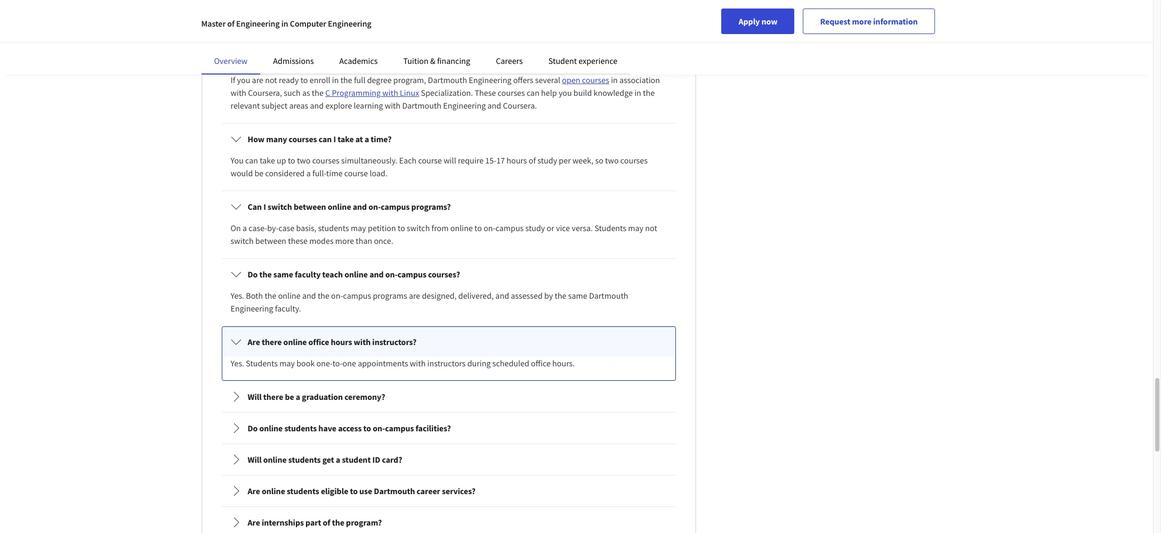 Task type: describe. For each thing, give the bounding box(es) containing it.
same inside dropdown button
[[273, 269, 293, 280]]

of inside are internships part of the program? dropdown button
[[323, 518, 330, 528]]

0 horizontal spatial full
[[354, 75, 365, 85]]

coursera.
[[503, 100, 537, 111]]

tuition & financing link
[[403, 55, 470, 66]]

with inside specialization. these courses can help you build knowledge in the relevant subject areas and explore learning with dartmouth engineering and coursera.
[[385, 100, 401, 111]]

apply
[[343, 53, 364, 64]]

engineering up these
[[469, 75, 512, 85]]

the right part
[[332, 518, 344, 528]]

i left at
[[333, 134, 336, 144]]

coursera,
[[248, 87, 282, 98]]

the up programming
[[341, 75, 352, 85]]

can i switch between online and on-campus programs? button
[[222, 192, 675, 222]]

more inside "on a case-by-case basis, students may petition to switch from online to on-campus study or vice versa. students may not switch between these modes more than once."
[[335, 236, 354, 246]]

can for help
[[527, 87, 540, 98]]

require
[[458, 155, 484, 166]]

tuition
[[403, 55, 429, 66]]

simultaneously.
[[341, 155, 398, 166]]

with inside in association with coursera, such as the
[[231, 87, 246, 98]]

do the same faculty teach online and on-campus courses? button
[[222, 260, 675, 290]]

open courses link
[[562, 75, 609, 85]]

are internships part of the program? button
[[222, 508, 675, 534]]

can i try a course before i apply or enroll in the full degree program? button
[[222, 44, 675, 74]]

17
[[496, 155, 505, 166]]

instructors?
[[372, 337, 417, 348]]

in down before
[[332, 75, 339, 85]]

same inside yes. both the online and the on-campus programs are designed, delivered, and assessed by the same dartmouth engineering faculty.
[[568, 291, 587, 301]]

are internships part of the program?
[[248, 518, 382, 528]]

students inside "on a case-by-case basis, students may petition to switch from online to on-campus study or vice versa. students may not switch between these modes more than once."
[[318, 223, 349, 234]]

in inside specialization. these courses can help you build knowledge in the relevant subject areas and explore learning with dartmouth engineering and coursera.
[[635, 87, 641, 98]]

overview link
[[214, 55, 248, 66]]

knowledge
[[594, 87, 633, 98]]

1 vertical spatial degree
[[367, 75, 392, 85]]

program,
[[393, 75, 426, 85]]

between inside dropdown button
[[294, 202, 326, 212]]

courses up build
[[582, 75, 609, 85]]

and down as
[[310, 100, 324, 111]]

do for do the same faculty teach online and on-campus courses?
[[248, 269, 258, 280]]

tuition & financing
[[403, 55, 470, 66]]

delivered,
[[458, 291, 494, 301]]

by
[[544, 291, 553, 301]]

master of engineering in computer engineering
[[201, 18, 371, 29]]

now
[[762, 16, 778, 27]]

on- for programs?
[[369, 202, 381, 212]]

internships
[[262, 518, 304, 528]]

and up programs
[[370, 269, 384, 280]]

students inside "on a case-by-case basis, students may petition to switch from online to on-campus study or vice versa. students may not switch between these modes more than once."
[[595, 223, 627, 234]]

both
[[246, 291, 263, 301]]

will there be a graduation ceremony?
[[248, 392, 385, 403]]

from
[[432, 223, 449, 234]]

united
[[347, 20, 371, 30]]

once.
[[374, 236, 393, 246]]

on- up programs
[[385, 269, 398, 280]]

in inside in association with coursera, such as the
[[611, 75, 618, 85]]

on- for facilities?
[[373, 423, 385, 434]]

would
[[231, 168, 253, 179]]

study for per
[[538, 155, 557, 166]]

a left united at the left top of the page
[[341, 20, 345, 30]]

the down teach
[[318, 291, 329, 301]]

faculty.
[[275, 303, 301, 314]]

full inside dropdown button
[[421, 53, 434, 64]]

a inside "on a case-by-case basis, students may petition to switch from online to on-campus study or vice versa. students may not switch between these modes more than once."
[[243, 223, 247, 234]]

several
[[535, 75, 560, 85]]

courses inside dropdown button
[[289, 134, 317, 144]]

do the same faculty teach online and on-campus courses?
[[248, 269, 460, 280]]

during
[[467, 358, 491, 369]]

courses?
[[428, 269, 460, 280]]

up
[[277, 155, 286, 166]]

with inside are there online office hours with instructors? dropdown button
[[354, 337, 371, 348]]

apply
[[739, 16, 760, 27]]

case-
[[249, 223, 267, 234]]

to inside you can take up to two courses simultaneously. each course will require 15-17 hours of study per week, so two courses would be considered a full-time course load.
[[288, 155, 295, 166]]

with left instructors
[[410, 358, 426, 369]]

week,
[[573, 155, 594, 166]]

access
[[338, 423, 362, 434]]

before
[[313, 53, 337, 64]]

of right master at left
[[227, 18, 235, 29]]

faculty
[[295, 269, 321, 280]]

can for can i try a course before i apply or enroll in the full degree program?
[[248, 53, 262, 64]]

schools
[[231, 20, 259, 30]]

online inside "on a case-by-case basis, students may petition to switch from online to on-campus study or vice versa. students may not switch between these modes more than once."
[[450, 223, 473, 234]]

areas
[[289, 100, 308, 111]]

instructors
[[427, 358, 466, 369]]

will
[[444, 155, 456, 166]]

more inside button
[[852, 16, 872, 27]]

how
[[248, 134, 265, 144]]

can i try a course before i apply or enroll in the full degree program?
[[248, 53, 498, 64]]

founded
[[465, 20, 495, 30]]

linux
[[400, 87, 419, 98]]

on- inside "on a case-by-case basis, students may petition to switch from online to on-campus study or vice versa. students may not switch between these modes more than once."
[[484, 223, 496, 234]]

are online students eligible to use dartmouth career services?
[[248, 486, 476, 497]]

campus for programs
[[343, 291, 371, 301]]

part
[[306, 518, 321, 528]]

subject
[[262, 100, 288, 111]]

to-
[[333, 358, 343, 369]]

new
[[541, 7, 557, 18]]

students for eligible
[[287, 486, 319, 497]]

use
[[359, 486, 372, 497]]

0 horizontal spatial program?
[[346, 518, 382, 528]]

2 two from the left
[[605, 155, 619, 166]]

0 horizontal spatial may
[[280, 358, 295, 369]]

a right at
[[365, 134, 369, 144]]

request
[[820, 16, 851, 27]]

are online students eligible to use dartmouth career services? button
[[222, 477, 675, 507]]

take inside you can take up to two courses simultaneously. each course will require 15-17 hours of study per week, so two courses would be considered a full-time course load.
[[260, 155, 275, 166]]

these
[[288, 236, 308, 246]]

such
[[284, 87, 301, 98]]

offers
[[513, 75, 533, 85]]

colleges
[[276, 20, 306, 30]]

states
[[372, 20, 394, 30]]

ready
[[279, 75, 299, 85]]

engineering inside yes. both the online and the on-campus programs are designed, delivered, and assessed by the same dartmouth engineering faculty.
[[231, 303, 273, 314]]

one
[[343, 358, 356, 369]]

are for are online students eligible to use dartmouth career services?
[[248, 486, 260, 497]]

engineering left 'states'
[[328, 18, 371, 29]]

association
[[620, 75, 660, 85]]

will there be a graduation ceremony? button
[[222, 382, 675, 412]]

relevant
[[231, 100, 260, 111]]

campus inside "on a case-by-case basis, students may petition to switch from online to on-campus study or vice versa. students may not switch between these modes more than once."
[[496, 223, 524, 234]]

the inside in association with coursera, such as the
[[312, 87, 324, 98]]

campus for facilities?
[[385, 423, 414, 434]]

to down can i switch between online and on-campus programs? dropdown button
[[475, 223, 482, 234]]

by-
[[267, 223, 279, 234]]

designed,
[[422, 291, 457, 301]]

as
[[302, 87, 310, 98]]

book
[[297, 358, 315, 369]]

association
[[590, 7, 631, 18]]

services?
[[442, 486, 476, 497]]

1 vertical spatial enroll
[[310, 75, 330, 85]]

enroll inside dropdown button
[[375, 53, 397, 64]]

information
[[873, 16, 918, 27]]

programs?
[[411, 202, 451, 212]]

1 vertical spatial switch
[[407, 223, 430, 234]]

courses inside specialization. these courses can help you build knowledge in the relevant subject areas and explore learning with dartmouth engineering and coursera.
[[498, 87, 525, 98]]

careers
[[496, 55, 523, 66]]

in association with coursera, such as the
[[231, 75, 660, 98]]

case
[[279, 223, 295, 234]]

vice
[[556, 223, 570, 234]]

0 horizontal spatial students
[[246, 358, 278, 369]]

there for will
[[263, 392, 283, 403]]



Task type: vqa. For each thing, say whether or not it's contained in the screenshot.
Previous Slide ICON
no



Task type: locate. For each thing, give the bounding box(es) containing it.
0 vertical spatial take
[[338, 134, 354, 144]]

admissions link
[[273, 55, 314, 66]]

can inside you can take up to two courses simultaneously. each course will require 15-17 hours of study per week, so two courses would be considered a full-time course load.
[[245, 155, 258, 166]]

academics link
[[339, 55, 378, 66]]

2 will from the top
[[248, 455, 262, 465]]

specialization.
[[421, 87, 473, 98]]

you right if on the left top of the page
[[237, 75, 250, 85]]

are there online office hours with instructors?
[[248, 337, 417, 348]]

how many courses can i take at a time? button
[[222, 124, 675, 154]]

a left the graduation
[[296, 392, 300, 403]]

do online students have access to on-campus facilities? button
[[222, 414, 675, 444]]

hours
[[507, 155, 527, 166], [331, 337, 352, 348]]

1 vertical spatial course
[[418, 155, 442, 166]]

1 horizontal spatial degree
[[435, 53, 461, 64]]

have
[[319, 423, 336, 434]]

can left at
[[319, 134, 332, 144]]

0 horizontal spatial take
[[260, 155, 275, 166]]

time?
[[371, 134, 392, 144]]

switch left from
[[407, 223, 430, 234]]

on- for programs
[[331, 291, 343, 301]]

are inside yes. both the online and the on-campus programs are designed, delivered, and assessed by the same dartmouth engineering faculty.
[[409, 291, 420, 301]]

students left get
[[288, 455, 321, 465]]

in down the association
[[635, 87, 641, 98]]

on- right access
[[373, 423, 385, 434]]

0 vertical spatial between
[[294, 202, 326, 212]]

0 horizontal spatial two
[[297, 155, 311, 166]]

are
[[248, 337, 260, 348], [248, 486, 260, 497], [248, 518, 260, 528]]

hours right 17
[[507, 155, 527, 166]]

1 horizontal spatial or
[[547, 223, 554, 234]]

office left hours.
[[531, 358, 551, 369]]

1 are from the top
[[248, 337, 260, 348]]

students left 'have'
[[284, 423, 317, 434]]

how many courses can i take at a time?
[[248, 134, 392, 144]]

course down simultaneously.
[[344, 168, 368, 179]]

campus
[[381, 202, 410, 212], [496, 223, 524, 234], [398, 269, 427, 280], [343, 291, 371, 301], [385, 423, 414, 434]]

to right the petition
[[398, 223, 405, 234]]

1 two from the left
[[297, 155, 311, 166]]

if
[[231, 75, 235, 85]]

0 horizontal spatial office
[[308, 337, 329, 348]]

yes. inside yes. both the online and the on-campus programs are designed, delivered, and assessed by the same dartmouth engineering faculty.
[[231, 291, 244, 301]]

courses
[[582, 75, 609, 85], [498, 87, 525, 98], [289, 134, 317, 144], [312, 155, 340, 166], [621, 155, 648, 166]]

to
[[301, 75, 308, 85], [288, 155, 295, 166], [398, 223, 405, 234], [475, 223, 482, 234], [363, 423, 371, 434], [350, 486, 358, 497]]

2 can from the top
[[248, 202, 262, 212]]

can i switch between online and on-campus programs?
[[248, 202, 451, 212]]

scheduled
[[493, 358, 529, 369]]

1 vertical spatial can
[[248, 202, 262, 212]]

in inside dropdown button
[[398, 53, 406, 64]]

and down these
[[488, 100, 501, 111]]

0 horizontal spatial between
[[255, 236, 286, 246]]

1 horizontal spatial full
[[421, 53, 434, 64]]

or inside "on a case-by-case basis, students may petition to switch from online to on-campus study or vice versa. students may not switch between these modes more than once."
[[547, 223, 554, 234]]

time
[[326, 168, 343, 179]]

there inside dropdown button
[[262, 337, 282, 348]]

course up ready
[[286, 53, 311, 64]]

or left vice
[[547, 223, 554, 234]]

a inside you can take up to two courses simultaneously. each course will require 15-17 hours of study per week, so two courses would be considered a full-time course load.
[[306, 168, 311, 179]]

so
[[595, 155, 604, 166]]

0 vertical spatial not
[[265, 75, 277, 85]]

in up knowledge
[[611, 75, 618, 85]]

i left the apply
[[338, 53, 341, 64]]

yes. for yes. students may book one-to-one appointments with instructors during scheduled office hours.
[[231, 358, 244, 369]]

same right by
[[568, 291, 587, 301]]

dartmouth inside yes. both the online and the on-campus programs are designed, delivered, and assessed by the same dartmouth engineering faculty.
[[589, 291, 628, 301]]

1 vertical spatial are
[[248, 486, 260, 497]]

0 vertical spatial can
[[527, 87, 540, 98]]

student experience link
[[549, 55, 617, 66]]

study left per
[[538, 155, 557, 166]]

1 vertical spatial take
[[260, 155, 275, 166]]

dartmouth inside specialization. these courses can help you build knowledge in the relevant subject areas and explore learning with dartmouth engineering and coursera.
[[402, 100, 441, 111]]

with up one
[[354, 337, 371, 348]]

computer
[[290, 18, 326, 29]]

explore
[[325, 100, 352, 111]]

in
[[281, 18, 288, 29], [496, 20, 503, 30], [398, 53, 406, 64], [332, 75, 339, 85], [611, 75, 618, 85], [635, 87, 641, 98]]

eligible
[[321, 486, 348, 497]]

can inside specialization. these courses can help you build knowledge in the relevant subject areas and explore learning with dartmouth engineering and coursera.
[[527, 87, 540, 98]]

1 horizontal spatial you
[[559, 87, 572, 98]]

or right the apply
[[365, 53, 373, 64]]

teach
[[322, 269, 343, 280]]

there
[[262, 337, 282, 348], [263, 392, 283, 403]]

1 will from the top
[[248, 392, 262, 403]]

and
[[260, 20, 274, 30], [310, 100, 324, 111], [488, 100, 501, 111], [353, 202, 367, 212], [370, 269, 384, 280], [302, 291, 316, 301], [496, 291, 509, 301]]

2 vertical spatial can
[[245, 155, 258, 166]]

0 horizontal spatial enroll
[[310, 75, 330, 85]]

engineering up try
[[236, 18, 280, 29]]

program? down use
[[346, 518, 382, 528]]

1 vertical spatial be
[[285, 392, 294, 403]]

programs
[[373, 291, 407, 301]]

2 vertical spatial switch
[[231, 236, 254, 246]]

0 vertical spatial will
[[248, 392, 262, 403]]

students
[[318, 223, 349, 234], [284, 423, 317, 434], [288, 455, 321, 465], [287, 486, 319, 497]]

1 vertical spatial study
[[525, 223, 545, 234]]

learning
[[354, 100, 383, 111]]

a right try
[[280, 53, 285, 64]]

students
[[595, 223, 627, 234], [246, 358, 278, 369]]

two right 'up'
[[297, 155, 311, 166]]

0 vertical spatial course
[[286, 53, 311, 64]]

c programming with linux
[[325, 87, 419, 98]]

request more information button
[[803, 9, 935, 34]]

0 vertical spatial students
[[595, 223, 627, 234]]

or inside dropdown button
[[365, 53, 373, 64]]

1 horizontal spatial enroll
[[375, 53, 397, 64]]

the right by
[[555, 291, 567, 301]]

0 vertical spatial study
[[538, 155, 557, 166]]

of inside you can take up to two courses simultaneously. each course will require 15-17 hours of study per week, so two courses would be considered a full-time course load.
[[529, 155, 536, 166]]

in left 1885.
[[496, 20, 503, 30]]

do online students have access to on-campus facilities?
[[248, 423, 451, 434]]

campus for programs?
[[381, 202, 410, 212]]

you down open
[[559, 87, 572, 98]]

course
[[286, 53, 311, 64], [418, 155, 442, 166], [344, 168, 368, 179]]

take left at
[[338, 134, 354, 144]]

per
[[559, 155, 571, 166]]

0 vertical spatial are
[[248, 337, 260, 348]]

more
[[852, 16, 872, 27], [335, 236, 354, 246]]

0 vertical spatial same
[[273, 269, 293, 280]]

can inside dropdown button
[[319, 134, 332, 144]]

on- up the petition
[[369, 202, 381, 212]]

hours inside dropdown button
[[331, 337, 352, 348]]

degree inside dropdown button
[[435, 53, 461, 64]]

between
[[294, 202, 326, 212], [255, 236, 286, 246]]

1 yes. from the top
[[231, 291, 244, 301]]

1 vertical spatial can
[[319, 134, 332, 144]]

2 do from the top
[[248, 423, 258, 434]]

hours inside you can take up to two courses simultaneously. each course will require 15-17 hours of study per week, so two courses would be considered a full-time course load.
[[507, 155, 527, 166]]

can for can i switch between online and on-campus programs?
[[248, 202, 262, 212]]

courses right many
[[289, 134, 317, 144]]

i left try
[[263, 53, 266, 64]]

will for will there be a graduation ceremony?
[[248, 392, 262, 403]]

0 vertical spatial full
[[421, 53, 434, 64]]

engineering down "both"
[[231, 303, 273, 314]]

switch down the on
[[231, 236, 254, 246]]

a left "full-"
[[306, 168, 311, 179]]

1 vertical spatial more
[[335, 236, 354, 246]]

get
[[322, 455, 334, 465]]

the left &
[[407, 53, 420, 64]]

and inside new england association of schools and colleges
[[260, 20, 274, 30]]

do for do online students have access to on-campus facilities?
[[248, 423, 258, 434]]

1 vertical spatial or
[[547, 223, 554, 234]]

not inside "on a case-by-case basis, students may petition to switch from online to on-campus study or vice versa. students may not switch between these modes more than once."
[[645, 223, 657, 234]]

1 horizontal spatial switch
[[268, 202, 292, 212]]

there down faculty.
[[262, 337, 282, 348]]

1 horizontal spatial office
[[531, 358, 551, 369]]

0 vertical spatial or
[[365, 53, 373, 64]]

1 vertical spatial are
[[409, 291, 420, 301]]

graduation
[[302, 392, 343, 403]]

study left vice
[[525, 223, 545, 234]]

0 vertical spatial degree
[[435, 53, 461, 64]]

0 vertical spatial more
[[852, 16, 872, 27]]

you
[[237, 75, 250, 85], [559, 87, 572, 98]]

0 horizontal spatial or
[[365, 53, 373, 64]]

can up case-
[[248, 202, 262, 212]]

careers link
[[496, 55, 523, 66]]

office inside are there online office hours with instructors? dropdown button
[[308, 337, 329, 348]]

between inside "on a case-by-case basis, students may petition to switch from online to on-campus study or vice versa. students may not switch between these modes more than once."
[[255, 236, 286, 246]]

open
[[562, 75, 580, 85]]

0 horizontal spatial more
[[335, 236, 354, 246]]

engineering down specialization.
[[443, 100, 486, 111]]

be inside the will there be a graduation ceremony? dropdown button
[[285, 392, 294, 403]]

0 horizontal spatial you
[[237, 75, 250, 85]]

1 horizontal spatial not
[[645, 223, 657, 234]]

you inside specialization. these courses can help you build knowledge in the relevant subject areas and explore learning with dartmouth engineering and coursera.
[[559, 87, 572, 98]]

0 horizontal spatial not
[[265, 75, 277, 85]]

regional
[[396, 20, 425, 30]]

yes. for yes. both the online and the on-campus programs are designed, delivered, and assessed by the same dartmouth engineering faculty.
[[231, 291, 244, 301]]

master
[[201, 18, 226, 29]]

a right get
[[336, 455, 340, 465]]

not
[[265, 75, 277, 85], [645, 223, 657, 234]]

0 horizontal spatial degree
[[367, 75, 392, 85]]

the right "both"
[[265, 291, 276, 301]]

online inside yes. both the online and the on-campus programs are designed, delivered, and assessed by the same dartmouth engineering faculty.
[[278, 291, 301, 301]]

there for are
[[262, 337, 282, 348]]

enroll left tuition
[[375, 53, 397, 64]]

1 horizontal spatial between
[[294, 202, 326, 212]]

with down if on the left top of the page
[[231, 87, 246, 98]]

apply now button
[[722, 9, 795, 34]]

students for have
[[284, 423, 317, 434]]

1 vertical spatial there
[[263, 392, 283, 403]]

there inside dropdown button
[[263, 392, 283, 403]]

student
[[342, 455, 371, 465]]

are for are internships part of the program?
[[248, 518, 260, 528]]

program?
[[463, 53, 498, 64], [346, 518, 382, 528]]

student experience
[[549, 55, 617, 66]]

1 vertical spatial yes.
[[231, 358, 244, 369]]

1 vertical spatial students
[[246, 358, 278, 369]]

switch inside dropdown button
[[268, 202, 292, 212]]

1 horizontal spatial may
[[351, 223, 366, 234]]

are inside dropdown button
[[248, 337, 260, 348]]

to right access
[[363, 423, 371, 434]]

a
[[341, 20, 345, 30], [280, 53, 285, 64], [365, 134, 369, 144], [306, 168, 311, 179], [243, 223, 247, 234], [296, 392, 300, 403], [336, 455, 340, 465]]

modes
[[309, 236, 334, 246]]

3 are from the top
[[248, 518, 260, 528]]

1 vertical spatial hours
[[331, 337, 352, 348]]

students up modes
[[318, 223, 349, 234]]

study inside you can take up to two courses simultaneously. each course will require 15-17 hours of study per week, so two courses would be considered a full-time course load.
[[538, 155, 557, 166]]

can right you
[[245, 155, 258, 166]]

0 vertical spatial office
[[308, 337, 329, 348]]

students right versa.
[[595, 223, 627, 234]]

the up "both"
[[259, 269, 272, 280]]

study inside "on a case-by-case basis, students may petition to switch from online to on-campus study or vice versa. students may not switch between these modes more than once."
[[525, 223, 545, 234]]

to up as
[[301, 75, 308, 85]]

overview
[[214, 55, 248, 66]]

engineering inside specialization. these courses can help you build knowledge in the relevant subject areas and explore learning with dartmouth engineering and coursera.
[[443, 100, 486, 111]]

2 yes. from the top
[[231, 358, 244, 369]]

on
[[231, 223, 241, 234]]

2 horizontal spatial switch
[[407, 223, 430, 234]]

hours up to- at the bottom of the page
[[331, 337, 352, 348]]

same left faculty
[[273, 269, 293, 280]]

2 vertical spatial course
[[344, 168, 368, 179]]

course left 'will'
[[418, 155, 442, 166]]

1 vertical spatial full
[[354, 75, 365, 85]]

can
[[527, 87, 540, 98], [319, 134, 332, 144], [245, 155, 258, 166]]

and left assessed
[[496, 291, 509, 301]]

0 vertical spatial are
[[252, 75, 263, 85]]

1 horizontal spatial program?
[[463, 53, 498, 64]]

0 vertical spatial yes.
[[231, 291, 244, 301]]

are up coursera,
[[252, 75, 263, 85]]

1 horizontal spatial can
[[319, 134, 332, 144]]

enroll up c
[[310, 75, 330, 85]]

0 vertical spatial program?
[[463, 53, 498, 64]]

dartmouth inside dropdown button
[[374, 486, 415, 497]]

study for or
[[525, 223, 545, 234]]

with left linux at the top left of page
[[382, 87, 398, 98]]

1 horizontal spatial two
[[605, 155, 619, 166]]

to right 'up'
[[288, 155, 295, 166]]

are
[[252, 75, 263, 85], [409, 291, 420, 301]]

appointments
[[358, 358, 408, 369]]

0 vertical spatial hours
[[507, 155, 527, 166]]

the inside specialization. these courses can help you build knowledge in the relevant subject areas and explore learning with dartmouth engineering and coursera.
[[643, 87, 655, 98]]

0 vertical spatial can
[[248, 53, 262, 64]]

1 horizontal spatial are
[[409, 291, 420, 301]]

0 vertical spatial switch
[[268, 202, 292, 212]]

the down the association
[[643, 87, 655, 98]]

courses up "full-"
[[312, 155, 340, 166]]

0 horizontal spatial same
[[273, 269, 293, 280]]

of right 17
[[529, 155, 536, 166]]

and right schools
[[260, 20, 274, 30]]

1 vertical spatial same
[[568, 291, 587, 301]]

c
[[325, 87, 330, 98]]

two right so
[[605, 155, 619, 166]]

two
[[297, 155, 311, 166], [605, 155, 619, 166]]

degree
[[435, 53, 461, 64], [367, 75, 392, 85]]

be inside you can take up to two courses simultaneously. each course will require 15-17 hours of study per week, so two courses would be considered a full-time course load.
[[255, 168, 264, 179]]

england
[[559, 7, 588, 18]]

students left book
[[246, 358, 278, 369]]

apply now
[[739, 16, 778, 27]]

office up the one-
[[308, 337, 329, 348]]

there left the graduation
[[263, 392, 283, 403]]

with down linux at the top left of page
[[385, 100, 401, 111]]

of right part
[[323, 518, 330, 528]]

2 horizontal spatial course
[[418, 155, 442, 166]]

1 horizontal spatial hours
[[507, 155, 527, 166]]

1 horizontal spatial more
[[852, 16, 872, 27]]

admissions
[[273, 55, 314, 66]]

1 vertical spatial do
[[248, 423, 258, 434]]

0 horizontal spatial course
[[286, 53, 311, 64]]

0 vertical spatial there
[[262, 337, 282, 348]]

1 can from the top
[[248, 53, 262, 64]]

1 vertical spatial you
[[559, 87, 572, 98]]

online inside dropdown button
[[283, 337, 307, 348]]

courses right so
[[621, 155, 648, 166]]

1 horizontal spatial same
[[568, 291, 587, 301]]

2 horizontal spatial can
[[527, 87, 540, 98]]

0 vertical spatial enroll
[[375, 53, 397, 64]]

1 horizontal spatial students
[[595, 223, 627, 234]]

are for are there online office hours with instructors?
[[248, 337, 260, 348]]

be right would
[[255, 168, 264, 179]]

0 horizontal spatial can
[[245, 155, 258, 166]]

in left computer
[[281, 18, 288, 29]]

specialization. these courses can help you build knowledge in the relevant subject areas and explore learning with dartmouth engineering and coursera.
[[231, 87, 655, 111]]

take inside dropdown button
[[338, 134, 354, 144]]

1 vertical spatial program?
[[346, 518, 382, 528]]

take
[[338, 134, 354, 144], [260, 155, 275, 166]]

1 vertical spatial office
[[531, 358, 551, 369]]

2 horizontal spatial may
[[628, 223, 644, 234]]

15-
[[485, 155, 496, 166]]

1 horizontal spatial take
[[338, 134, 354, 144]]

on- down teach
[[331, 291, 343, 301]]

course inside dropdown button
[[286, 53, 311, 64]]

students for get
[[288, 455, 321, 465]]

more left than
[[335, 236, 354, 246]]

0 vertical spatial do
[[248, 269, 258, 280]]

one-
[[316, 358, 333, 369]]

request more information
[[820, 16, 918, 27]]

0 vertical spatial you
[[237, 75, 250, 85]]

can
[[248, 53, 262, 64], [248, 202, 262, 212]]

will
[[248, 392, 262, 403], [248, 455, 262, 465]]

1 vertical spatial will
[[248, 455, 262, 465]]

be left the graduation
[[285, 392, 294, 403]]

a right the on
[[243, 223, 247, 234]]

0 vertical spatial be
[[255, 168, 264, 179]]

students left eligible
[[287, 486, 319, 497]]

can left try
[[248, 53, 262, 64]]

2 vertical spatial are
[[248, 518, 260, 528]]

can for i
[[319, 134, 332, 144]]

in up program,
[[398, 53, 406, 64]]

on- inside yes. both the online and the on-campus programs are designed, delivered, and assessed by the same dartmouth engineering faculty.
[[331, 291, 343, 301]]

1 vertical spatial not
[[645, 223, 657, 234]]

campus inside yes. both the online and the on-campus programs are designed, delivered, and assessed by the same dartmouth engineering faculty.
[[343, 291, 371, 301]]

0 horizontal spatial switch
[[231, 236, 254, 246]]

i up case-
[[263, 202, 266, 212]]

program? down founded
[[463, 53, 498, 64]]

more right request
[[852, 16, 872, 27]]

to left use
[[350, 486, 358, 497]]

academics
[[339, 55, 378, 66]]

of inside new england association of schools and colleges
[[633, 7, 640, 18]]

0 horizontal spatial hours
[[331, 337, 352, 348]]

and up than
[[353, 202, 367, 212]]

will for will online students get a student id card?
[[248, 455, 262, 465]]

2 are from the top
[[248, 486, 260, 497]]

help
[[541, 87, 557, 98]]

between down by-
[[255, 236, 286, 246]]

the left c
[[312, 87, 324, 98]]

accreditor
[[427, 20, 463, 30]]

(neasc),
[[307, 20, 339, 30]]

1 horizontal spatial be
[[285, 392, 294, 403]]

and down faculty
[[302, 291, 316, 301]]

0 horizontal spatial be
[[255, 168, 264, 179]]

1 do from the top
[[248, 269, 258, 280]]

0 horizontal spatial are
[[252, 75, 263, 85]]

yes. both the online and the on-campus programs are designed, delivered, and assessed by the same dartmouth engineering faculty.
[[231, 291, 628, 314]]

are right programs
[[409, 291, 420, 301]]

take left 'up'
[[260, 155, 275, 166]]

basis,
[[296, 223, 317, 234]]

on a case-by-case basis, students may petition to switch from online to on-campus study or vice versa. students may not switch between these modes more than once.
[[231, 223, 657, 246]]



